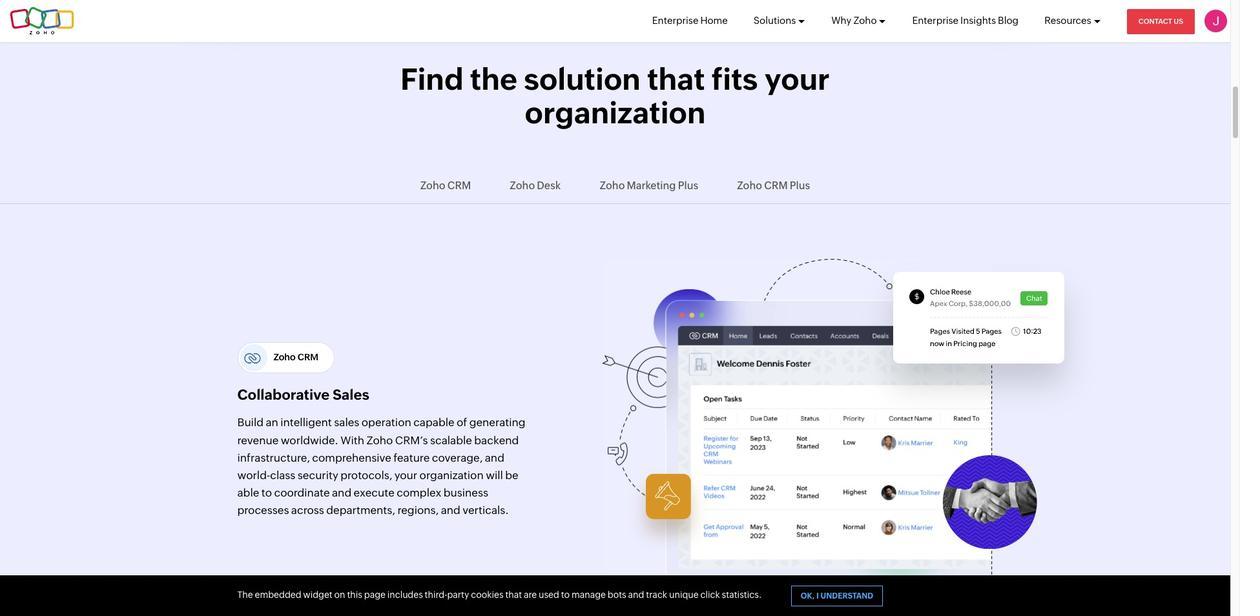Task type: vqa. For each thing, say whether or not it's contained in the screenshot.
the CRM's
yes



Task type: describe. For each thing, give the bounding box(es) containing it.
crm for zoho crm link
[[448, 179, 471, 192]]

used
[[539, 590, 559, 600]]

and down business
[[441, 504, 460, 517]]

enterprise for enterprise home
[[652, 15, 699, 26]]

crm's
[[395, 434, 428, 447]]

build an intelligent sales operation capable of generating revenue worldwide. with zoho crm's scalable backend infrastructure, comprehensive feature coverage, and world-class security protocols, your organization will be able to coordinate and execute complex business processes across departments, regions, and verticals.
[[237, 416, 526, 517]]

solutions
[[754, 15, 796, 26]]

james peterson image
[[1205, 10, 1227, 32]]

resources
[[1045, 15, 1092, 26]]

home
[[701, 15, 728, 26]]

regions,
[[398, 504, 439, 517]]

0 horizontal spatial zoho crm
[[274, 352, 318, 363]]

track
[[646, 590, 667, 600]]

sales
[[333, 387, 369, 403]]

zoho crm plus link
[[737, 168, 810, 203]]

security
[[298, 469, 338, 482]]

comprehensive
[[312, 451, 391, 464]]

blog
[[998, 15, 1019, 26]]

manage
[[572, 590, 606, 600]]

that inside the find the solution that fits your organization
[[647, 62, 705, 96]]

execute
[[354, 486, 395, 499]]

processes
[[237, 504, 289, 517]]

be
[[505, 469, 518, 482]]

fits
[[712, 62, 758, 96]]

collaborative sales feature image
[[893, 272, 1064, 363]]

widget
[[303, 590, 333, 600]]

coordinate
[[274, 486, 330, 499]]

contact us
[[1139, 17, 1184, 25]]

zoho marketing plus link
[[600, 168, 698, 203]]

includes
[[387, 590, 423, 600]]

coverage,
[[432, 451, 483, 464]]

intelligent
[[281, 416, 332, 429]]

zoho crm link
[[420, 168, 471, 203]]

able
[[237, 486, 259, 499]]

ok, i understand
[[801, 592, 873, 601]]

of
[[457, 416, 467, 429]]

capable
[[414, 416, 454, 429]]

solution
[[524, 62, 641, 96]]

and up will
[[485, 451, 504, 464]]

collaborative
[[237, 387, 330, 403]]

class
[[270, 469, 295, 482]]

ok,
[[801, 592, 815, 601]]

business
[[444, 486, 488, 499]]

cookies
[[471, 590, 504, 600]]

third-
[[425, 590, 447, 600]]

page
[[364, 590, 386, 600]]

embedded
[[255, 590, 301, 600]]

the embedded widget on this page includes third-party cookies that are used to manage bots and track unique click statistics.
[[237, 590, 762, 600]]

find
[[401, 62, 464, 96]]

0 horizontal spatial crm
[[298, 352, 318, 363]]

0 horizontal spatial that
[[505, 590, 522, 600]]

zoho desk
[[510, 179, 561, 192]]

across
[[291, 504, 324, 517]]

1 horizontal spatial zoho crm
[[420, 179, 471, 192]]

backend
[[474, 434, 519, 447]]

and up departments,
[[332, 486, 352, 499]]



Task type: locate. For each thing, give the bounding box(es) containing it.
your inside the find the solution that fits your organization
[[765, 62, 830, 96]]

0 horizontal spatial to
[[261, 486, 272, 499]]

your right fits
[[765, 62, 830, 96]]

1 plus from the left
[[678, 179, 698, 192]]

plus inside 'zoho marketing plus' link
[[678, 179, 698, 192]]

zoho crm
[[420, 179, 471, 192], [274, 352, 318, 363]]

plus for zoho marketing plus
[[678, 179, 698, 192]]

enterprise inside enterprise insights blog link
[[913, 15, 959, 26]]

infrastructure,
[[237, 451, 310, 464]]

enterprise home link
[[652, 0, 728, 41]]

understand
[[821, 592, 873, 601]]

why
[[832, 15, 852, 26]]

that left fits
[[647, 62, 705, 96]]

to inside build an intelligent sales operation capable of generating revenue worldwide. with zoho crm's scalable backend infrastructure, comprehensive feature coverage, and world-class security protocols, your organization will be able to coordinate and execute complex business processes across departments, regions, and verticals.
[[261, 486, 272, 499]]

1 horizontal spatial organization
[[525, 95, 706, 130]]

with
[[341, 434, 364, 447]]

protocols,
[[341, 469, 392, 482]]

0 vertical spatial to
[[261, 486, 272, 499]]

plus inside zoho crm plus link
[[790, 179, 810, 192]]

to up processes
[[261, 486, 272, 499]]

enterprise home
[[652, 15, 728, 26]]

an
[[266, 416, 278, 429]]

to
[[261, 486, 272, 499], [561, 590, 570, 600]]

sales
[[334, 416, 359, 429]]

1 horizontal spatial your
[[765, 62, 830, 96]]

departments,
[[326, 504, 395, 517]]

zoho
[[854, 15, 877, 26], [420, 179, 446, 192], [510, 179, 535, 192], [600, 179, 625, 192], [737, 179, 762, 192], [274, 352, 296, 363], [367, 434, 393, 447]]

1 horizontal spatial that
[[647, 62, 705, 96]]

0 vertical spatial zoho crm
[[420, 179, 471, 192]]

2 plus from the left
[[790, 179, 810, 192]]

find the solution that fits your organization
[[401, 62, 830, 130]]

us
[[1174, 17, 1184, 25]]

enterprise
[[652, 15, 699, 26], [913, 15, 959, 26]]

enterprise left home at top
[[652, 15, 699, 26]]

bots
[[608, 590, 626, 600]]

organization inside build an intelligent sales operation capable of generating revenue worldwide. with zoho crm's scalable backend infrastructure, comprehensive feature coverage, and world-class security protocols, your organization will be able to coordinate and execute complex business processes across departments, regions, and verticals.
[[420, 469, 484, 482]]

0 vertical spatial that
[[647, 62, 705, 96]]

organization inside the find the solution that fits your organization
[[525, 95, 706, 130]]

0 vertical spatial your
[[765, 62, 830, 96]]

verticals.
[[463, 504, 509, 517]]

0 horizontal spatial enterprise
[[652, 15, 699, 26]]

are
[[524, 590, 537, 600]]

1 horizontal spatial plus
[[790, 179, 810, 192]]

1 horizontal spatial to
[[561, 590, 570, 600]]

i
[[817, 592, 819, 601]]

complex
[[397, 486, 441, 499]]

plus for zoho crm plus
[[790, 179, 810, 192]]

scalable
[[430, 434, 472, 447]]

to right used
[[561, 590, 570, 600]]

1 vertical spatial zoho crm
[[274, 352, 318, 363]]

zoho marketing plus
[[600, 179, 698, 192]]

contact
[[1139, 17, 1172, 25]]

click
[[701, 590, 720, 600]]

2 enterprise from the left
[[913, 15, 959, 26]]

crm for zoho crm plus link
[[764, 179, 788, 192]]

feature
[[394, 451, 430, 464]]

enterprise left insights
[[913, 15, 959, 26]]

that
[[647, 62, 705, 96], [505, 590, 522, 600]]

1 vertical spatial that
[[505, 590, 522, 600]]

zoho enterprise logo image
[[10, 7, 74, 35]]

and right bots
[[628, 590, 644, 600]]

that left are
[[505, 590, 522, 600]]

0 horizontal spatial organization
[[420, 469, 484, 482]]

insights
[[961, 15, 996, 26]]

desk
[[537, 179, 561, 192]]

your
[[765, 62, 830, 96], [395, 469, 417, 482]]

0 horizontal spatial plus
[[678, 179, 698, 192]]

the
[[470, 62, 517, 96]]

will
[[486, 469, 503, 482]]

zoho inside build an intelligent sales operation capable of generating revenue worldwide. with zoho crm's scalable backend infrastructure, comprehensive feature coverage, and world-class security protocols, your organization will be able to coordinate and execute complex business processes across departments, regions, and verticals.
[[367, 434, 393, 447]]

build
[[237, 416, 264, 429]]

1 vertical spatial organization
[[420, 469, 484, 482]]

zoho desk link
[[510, 168, 561, 203]]

1 vertical spatial to
[[561, 590, 570, 600]]

1 enterprise from the left
[[652, 15, 699, 26]]

2 horizontal spatial crm
[[764, 179, 788, 192]]

crm
[[448, 179, 471, 192], [764, 179, 788, 192], [298, 352, 318, 363]]

1 horizontal spatial crm
[[448, 179, 471, 192]]

enterprise inside enterprise home link
[[652, 15, 699, 26]]

contact us link
[[1127, 9, 1195, 34]]

world-
[[237, 469, 270, 482]]

zoho crm plus
[[737, 179, 810, 192]]

1 vertical spatial your
[[395, 469, 417, 482]]

operation
[[362, 416, 411, 429]]

party
[[447, 590, 469, 600]]

this
[[347, 590, 362, 600]]

collaborative sales
[[237, 387, 369, 403]]

and
[[485, 451, 504, 464], [332, 486, 352, 499], [441, 504, 460, 517], [628, 590, 644, 600]]

statistics.
[[722, 590, 762, 600]]

revenue
[[237, 434, 279, 447]]

your inside build an intelligent sales operation capable of generating revenue worldwide. with zoho crm's scalable backend infrastructure, comprehensive feature coverage, and world-class security protocols, your organization will be able to coordinate and execute complex business processes across departments, regions, and verticals.
[[395, 469, 417, 482]]

plus
[[678, 179, 698, 192], [790, 179, 810, 192]]

collaborative sales image
[[602, 259, 993, 603]]

worldwide.
[[281, 434, 338, 447]]

generating
[[469, 416, 526, 429]]

organization
[[525, 95, 706, 130], [420, 469, 484, 482]]

enterprise for enterprise insights blog
[[913, 15, 959, 26]]

0 horizontal spatial your
[[395, 469, 417, 482]]

your down feature
[[395, 469, 417, 482]]

unique
[[669, 590, 699, 600]]

why zoho
[[832, 15, 877, 26]]

the
[[237, 590, 253, 600]]

enterprise insights blog link
[[913, 0, 1019, 41]]

0 vertical spatial organization
[[525, 95, 706, 130]]

enterprise insights blog
[[913, 15, 1019, 26]]

marketing
[[627, 179, 676, 192]]

1 horizontal spatial enterprise
[[913, 15, 959, 26]]

on
[[334, 590, 345, 600]]



